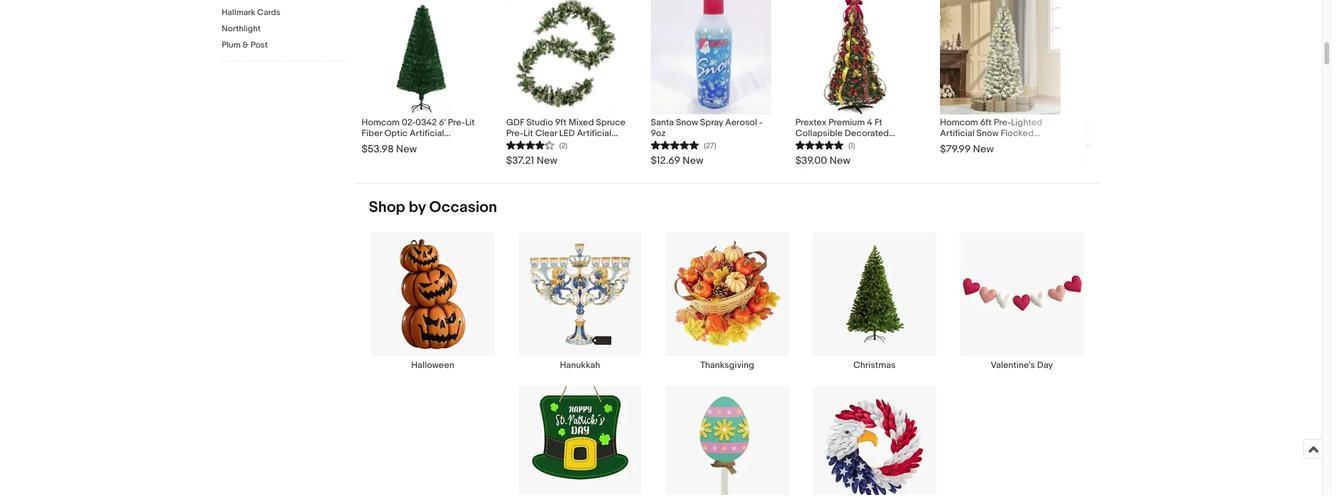 Task type: locate. For each thing, give the bounding box(es) containing it.
snow
[[676, 117, 699, 128]]

hanukkah link
[[507, 232, 654, 371]]

lit
[[465, 117, 475, 128], [524, 128, 533, 139]]

pre- left studio
[[506, 128, 524, 139]]

new down (2) link at the left of page
[[537, 155, 558, 167]]

shop
[[369, 198, 405, 217]]

prextex premium 4 ft collapsible decorated christmas tree w/ lights pop-up image
[[801, 0, 911, 114]]

0 horizontal spatial pre-
[[448, 117, 465, 128]]

tree
[[1168, 117, 1186, 128], [406, 138, 424, 150]]

$37.21 new
[[506, 155, 558, 167]]

0 horizontal spatial lit
[[465, 117, 475, 128]]

new down "4.1 out of 5 stars" image
[[1118, 155, 1139, 167]]

northlight
[[222, 24, 261, 34]]

4.1 out of 5 stars image
[[1085, 139, 1134, 150]]

0 horizontal spatial tree
[[406, 138, 424, 150]]

new right $79.99
[[974, 143, 994, 155]]

0 horizontal spatial artificial
[[410, 128, 444, 139]]

1 horizontal spatial tree
[[1168, 117, 1186, 128]]

1 vertical spatial tree
[[406, 138, 424, 150]]

2
[[1085, 117, 1090, 128]]

- inside homcom 02-0342 6' pre-lit fiber optic artificial christmas tree - green
[[426, 138, 430, 150]]

$13.50 new
[[1085, 155, 1139, 167]]

valentine's
[[991, 360, 1036, 371]]

2 horizontal spatial -
[[1188, 117, 1192, 128]]

homcom
[[362, 117, 400, 128]]

hanukkah
[[560, 360, 600, 371]]

new down optic
[[396, 143, 417, 155]]

-
[[760, 117, 763, 128], [1188, 117, 1192, 128], [426, 138, 430, 150]]

halloween link
[[359, 232, 507, 371]]

(1) link
[[796, 139, 856, 150]]

1 horizontal spatial artificial
[[577, 128, 612, 139]]

artificial
[[410, 128, 444, 139], [577, 128, 612, 139]]

new for $39.00 new
[[830, 155, 851, 167]]

ft
[[1092, 117, 1102, 128]]

1 artificial from the left
[[410, 128, 444, 139]]

lit right the 6'
[[465, 117, 475, 128]]

new
[[396, 143, 417, 155], [974, 143, 994, 155], [537, 155, 558, 167], [683, 155, 704, 167], [830, 155, 851, 167], [1118, 155, 1139, 167]]

- inside 'santa snow spray aerosol - 9oz'
[[760, 117, 763, 128]]

02-
[[402, 117, 416, 128]]

post
[[251, 40, 268, 50]]

$37.21
[[506, 155, 535, 167]]

6'
[[439, 117, 446, 128]]

lit left clear
[[524, 128, 533, 139]]

2 artificial from the left
[[577, 128, 612, 139]]

0 horizontal spatial -
[[426, 138, 430, 150]]

- inside 2 ft pvc christmas tree - white
[[1188, 117, 1192, 128]]

valentine's day link
[[949, 232, 1096, 371]]

(27) link
[[651, 139, 717, 150]]

pre-
[[448, 117, 465, 128], [506, 128, 524, 139]]

$79.99
[[941, 143, 971, 155]]

christmas inside homcom 02-0342 6' pre-lit fiber optic artificial christmas tree - green
[[362, 138, 404, 150]]

santa snow spray aerosol - 9oz link
[[651, 114, 772, 139]]

by
[[409, 198, 426, 217]]

garland
[[551, 138, 583, 150]]

white
[[1085, 128, 1109, 139]]

1 horizontal spatial lit
[[524, 128, 533, 139]]

0 vertical spatial tree
[[1168, 117, 1186, 128]]

pre- right the 6'
[[448, 117, 465, 128]]

$53.98 new
[[362, 143, 417, 155]]

(2) link
[[506, 139, 568, 150]]

thanksgiving link
[[654, 232, 801, 371]]

plum & post link
[[222, 40, 345, 51]]

christmas
[[1124, 117, 1166, 128], [362, 138, 404, 150], [506, 138, 549, 150], [854, 360, 896, 371]]

valentine's day
[[991, 360, 1054, 371]]

new for $12.69 new
[[683, 155, 704, 167]]

9oz
[[651, 128, 666, 139]]

santa
[[651, 117, 674, 128]]

1 horizontal spatial -
[[760, 117, 763, 128]]

1 horizontal spatial pre-
[[506, 128, 524, 139]]

new down (1) on the top right
[[830, 155, 851, 167]]

clear
[[535, 128, 557, 139]]

mixed
[[569, 117, 594, 128]]

9ft
[[555, 117, 567, 128]]

new down (27) link
[[683, 155, 704, 167]]



Task type: vqa. For each thing, say whether or not it's contained in the screenshot.
New associated with $39.00 New
yes



Task type: describe. For each thing, give the bounding box(es) containing it.
5 out of 5 stars image
[[796, 139, 844, 150]]

studio
[[527, 117, 553, 128]]

4.8 out of 5 stars image
[[651, 139, 699, 150]]

$12.69 new
[[651, 155, 704, 167]]

shop by occasion
[[369, 198, 497, 217]]

4 out of 5 stars image
[[506, 139, 555, 150]]

$79.99 new
[[941, 143, 994, 155]]

fiber
[[362, 128, 382, 139]]

0342
[[416, 117, 437, 128]]

thanksgiving
[[701, 360, 755, 371]]

hallmark cards link
[[222, 7, 345, 19]]

homcom 02-0342 6' pre-lit fiber optic artificial christmas tree - green image
[[362, 0, 482, 114]]

halloween
[[411, 360, 455, 371]]

spray
[[701, 117, 724, 128]]

&
[[243, 40, 249, 50]]

gdf studio 9ft mixed spruce pre-lit clear led artificial christmas garland image
[[506, 0, 627, 114]]

lit inside the gdf studio 9ft mixed spruce pre-lit clear led artificial christmas garland
[[524, 128, 533, 139]]

santa snow spray aerosol - 9oz
[[651, 117, 763, 139]]

green
[[432, 138, 458, 150]]

occasion
[[429, 198, 497, 217]]

artificial inside homcom 02-0342 6' pre-lit fiber optic artificial christmas tree - green
[[410, 128, 444, 139]]

pvc
[[1104, 117, 1122, 128]]

new for $37.21 new
[[537, 155, 558, 167]]

new for $79.99 new
[[974, 143, 994, 155]]

(1)
[[849, 141, 856, 150]]

$13.50
[[1085, 155, 1115, 167]]

$39.00
[[796, 155, 828, 167]]

pre- inside the gdf studio 9ft mixed spruce pre-lit clear led artificial christmas garland
[[506, 128, 524, 139]]

$12.69
[[651, 155, 681, 167]]

artificial inside the gdf studio 9ft mixed spruce pre-lit clear led artificial christmas garland
[[577, 128, 612, 139]]

2 ft pvc christmas tree - white link
[[1085, 114, 1206, 139]]

homcom 02-0342 6' pre-lit fiber optic artificial christmas tree - green link
[[362, 114, 482, 150]]

santa snow spray aerosol - 9oz image
[[651, 0, 772, 114]]

aerosol
[[726, 117, 758, 128]]

led
[[559, 128, 575, 139]]

day
[[1038, 360, 1054, 371]]

christmas inside the gdf studio 9ft mixed spruce pre-lit clear led artificial christmas garland
[[506, 138, 549, 150]]

christmas link
[[801, 232, 949, 371]]

(2)
[[560, 141, 568, 150]]

pre- inside homcom 02-0342 6' pre-lit fiber optic artificial christmas tree - green
[[448, 117, 465, 128]]

$53.98
[[362, 143, 394, 155]]

christmas inside 2 ft pvc christmas tree - white
[[1124, 117, 1166, 128]]

homcom 6ft pre-lighted artificial snow flocked christmas tree with warm white led lights - green/white image
[[941, 0, 1061, 114]]

tree inside homcom 02-0342 6' pre-lit fiber optic artificial christmas tree - green
[[406, 138, 424, 150]]

new for $53.98 new
[[396, 143, 417, 155]]

new for $13.50 new
[[1118, 155, 1139, 167]]

gdf
[[506, 117, 525, 128]]

cards
[[257, 7, 281, 17]]

$39.00 new
[[796, 155, 851, 167]]

tree inside 2 ft pvc christmas tree - white
[[1168, 117, 1186, 128]]

lit inside homcom 02-0342 6' pre-lit fiber optic artificial christmas tree - green
[[465, 117, 475, 128]]

optic
[[384, 128, 408, 139]]

hallmark cards northlight plum & post
[[222, 7, 281, 50]]

homcom 02-0342 6' pre-lit fiber optic artificial christmas tree - green
[[362, 117, 475, 150]]

(27)
[[704, 141, 717, 150]]

gdf studio 9ft mixed spruce pre-lit clear led artificial christmas garland link
[[506, 114, 627, 150]]

spruce
[[596, 117, 626, 128]]

plum
[[222, 40, 241, 50]]

2 ft pvc christmas tree - white
[[1085, 117, 1192, 139]]

northlight link
[[222, 24, 345, 35]]

hallmark
[[222, 7, 255, 17]]

gdf studio 9ft mixed spruce pre-lit clear led artificial christmas garland
[[506, 117, 626, 150]]



